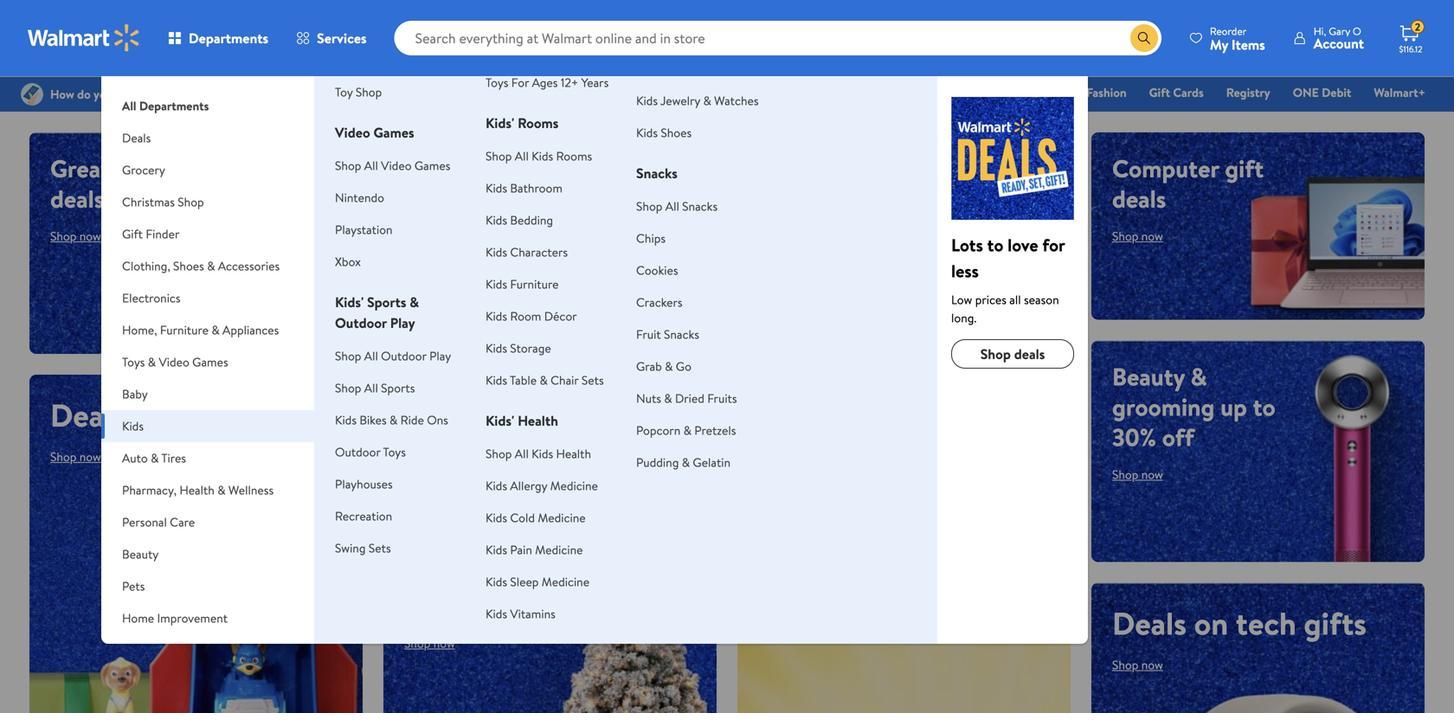Task type: describe. For each thing, give the bounding box(es) containing it.
shop now for deals on tech gifts
[[1113, 657, 1164, 674]]

beauty for beauty & grooming up to 30% off
[[1113, 360, 1185, 394]]

swing
[[335, 540, 366, 557]]

& left the "go"
[[665, 358, 673, 375]]

reorder
[[1210, 24, 1247, 39]]

kids' health
[[486, 411, 558, 430]]

all departments
[[122, 97, 209, 114]]

kids for kids sleep medicine
[[486, 574, 507, 590]]

kids' for kids' sports & outdoor play
[[335, 293, 364, 312]]

grab & go link
[[636, 358, 692, 375]]

Walmart Site-Wide search field
[[394, 21, 1162, 55]]

cookies
[[636, 262, 678, 279]]

video for shop all video games
[[381, 157, 412, 174]]

seasonal
[[404, 589, 493, 623]]

& down electronics dropdown button
[[212, 322, 220, 339]]

kids for kids jewelry & watches
[[636, 92, 658, 109]]

grocery & essentials link
[[557, 83, 680, 102]]

chair
[[551, 372, 579, 389]]

deals inside 'link'
[[1015, 345, 1045, 364]]

all
[[1010, 291, 1021, 308]]

medicine for kids pain medicine
[[535, 542, 583, 558]]

wellness
[[228, 482, 274, 499]]

shop now for beauty & grooming up to 30% off
[[1113, 466, 1164, 483]]

1 vertical spatial rooms
[[556, 148, 592, 165]]

registry
[[1227, 84, 1271, 101]]

on for tech
[[1195, 602, 1229, 645]]

cookies link
[[636, 262, 678, 279]]

deals for deals on toy gifts
[[50, 182, 104, 216]]

kids pain medicine link
[[486, 542, 583, 558]]

kids for kids backpacks & accessories
[[636, 42, 658, 59]]

finder for gift finder link
[[719, 84, 754, 101]]

shop deals
[[981, 345, 1045, 364]]

kids for kids cold medicine
[[486, 510, 507, 526]]

walmart image
[[28, 24, 140, 52]]

on for toy
[[132, 394, 166, 437]]

2 vertical spatial snacks
[[664, 326, 700, 343]]

& right patio
[[152, 642, 160, 659]]

playhouses link
[[335, 476, 393, 493]]

popcorn
[[636, 422, 681, 439]]

grocery for grocery & essentials
[[565, 84, 607, 101]]

shop all outdoor play
[[335, 348, 451, 365]]

& right table
[[540, 372, 548, 389]]

deals link
[[506, 83, 550, 102]]

0 vertical spatial rooms
[[518, 113, 559, 132]]

1 horizontal spatial toy
[[963, 84, 980, 101]]

shop now link for deals on tech gifts
[[1113, 657, 1164, 674]]

now for deals on toy gifts
[[79, 448, 101, 465]]

kids' sports & outdoor play
[[335, 293, 419, 332]]

kids for kids dropdown button
[[122, 418, 144, 435]]

fruits
[[708, 390, 737, 407]]

finder for gift finder dropdown button
[[146, 226, 180, 242]]

shop now link for computer gift deals
[[1113, 228, 1164, 245]]

video for toys & video games
[[159, 354, 189, 371]]

2 vertical spatial outdoor
[[335, 444, 381, 461]]

computer
[[1113, 152, 1220, 185]]

storage
[[510, 340, 551, 357]]

all up home
[[122, 97, 136, 114]]

kids for kids bathroom
[[486, 180, 507, 197]]

season
[[1024, 291, 1059, 308]]

beauty & grooming up to 30% off
[[1113, 360, 1276, 454]]

kids furniture
[[486, 276, 559, 293]]

departments button
[[154, 17, 282, 59]]

deals for deals dropdown button at the top of page
[[122, 129, 151, 146]]

great
[[50, 152, 110, 185]]

outdoor toys link
[[335, 444, 406, 461]]

toys for toys & video games
[[122, 354, 145, 371]]

& inside kids backpacks & accessories
[[718, 42, 726, 59]]

all for kids' sports & outdoor play
[[364, 348, 378, 365]]

medicine for kids allergy medicine
[[550, 478, 598, 494]]

shop now link for yep, new deals!
[[404, 457, 512, 498]]

vitamins
[[510, 606, 556, 623]]

1 horizontal spatial play
[[430, 348, 451, 365]]

kids cold medicine
[[486, 510, 586, 526]]

shop inside shop deals 'link'
[[981, 345, 1011, 364]]

kids jewelry & watches link
[[636, 92, 759, 109]]

toys & video games
[[122, 354, 228, 371]]

video games
[[335, 123, 414, 142]]

now for great home deals
[[79, 228, 101, 245]]

0 vertical spatial sets
[[582, 372, 604, 389]]

kids for kids shoes
[[636, 124, 658, 141]]

fruit snacks link
[[636, 326, 700, 343]]

health for kids' health
[[518, 411, 558, 430]]

patio & garden
[[122, 642, 202, 659]]

sports inside kids' sports & outdoor play
[[367, 293, 406, 312]]

kids for kids vitamins
[[486, 606, 507, 623]]

auto & tires button
[[101, 442, 314, 474]]

watches
[[714, 92, 759, 109]]

electronics link
[[874, 83, 948, 102]]

toys for ages 12+ years
[[486, 74, 609, 91]]

& right nuts
[[664, 390, 672, 407]]

& right years
[[610, 84, 618, 101]]

electronics for electronics dropdown button
[[122, 290, 181, 307]]

shop now for deals on toy gifts
[[50, 448, 101, 465]]

chips
[[636, 230, 666, 247]]

shop now for computer gift deals
[[1113, 228, 1164, 245]]

medicine for kids sleep medicine
[[542, 574, 590, 590]]

clothing,
[[122, 258, 170, 274]]

long.
[[952, 310, 977, 326]]

fruit snacks
[[636, 326, 700, 343]]

computer gift deals
[[1113, 152, 1264, 216]]

jewelry
[[661, 92, 701, 109]]

yep, new deals!
[[404, 381, 675, 439]]

1 vertical spatial snacks
[[682, 198, 718, 215]]

to for up to 65% off
[[805, 559, 834, 602]]

up to 30% off seasonal decor
[[404, 559, 559, 623]]

accessories for clothing, shoes & accessories
[[218, 258, 280, 274]]

gift for gift finder link
[[695, 84, 716, 101]]

toys for ages 12+ years link
[[486, 74, 609, 91]]

kids characters
[[486, 244, 568, 261]]

1 vertical spatial outdoor
[[381, 348, 427, 365]]

patio
[[122, 642, 149, 659]]

now for up to 30% off seasonal decor
[[434, 635, 455, 652]]

kids vitamins link
[[486, 606, 556, 623]]

playstation
[[335, 221, 393, 238]]

shoes for kids
[[661, 124, 692, 141]]

kids' rooms
[[486, 113, 559, 132]]

tech
[[1236, 602, 1297, 645]]

electronics for 'electronics' link
[[882, 84, 940, 101]]

essentials
[[621, 84, 673, 101]]

debit
[[1322, 84, 1352, 101]]

home,
[[122, 322, 157, 339]]

all for snacks
[[666, 198, 680, 215]]

& left pretzels
[[684, 422, 692, 439]]

allergy
[[510, 478, 547, 494]]

gift for gift cards link
[[1149, 84, 1171, 101]]

great home deals
[[50, 152, 175, 216]]

home for home
[[1032, 84, 1064, 101]]

shop now for up to 30% off seasonal decor
[[404, 635, 455, 652]]

kids backpacks & accessories link
[[636, 42, 726, 77]]

1 vertical spatial sports
[[381, 380, 415, 397]]

gifts for deals on tech gifts
[[1304, 602, 1367, 645]]

crackers link
[[636, 294, 683, 311]]

& inside kids' sports & outdoor play
[[410, 293, 419, 312]]

gift for gift finder dropdown button
[[122, 226, 143, 242]]

gift finder button
[[101, 218, 314, 250]]

kids storage
[[486, 340, 551, 357]]

grab & go
[[636, 358, 692, 375]]

grocery button
[[101, 154, 314, 186]]

shop all video games
[[335, 157, 451, 174]]

Search search field
[[394, 21, 1162, 55]]

outdoor toys
[[335, 444, 406, 461]]

gift cards
[[1149, 84, 1204, 101]]

account
[[1314, 34, 1365, 53]]

up
[[1221, 390, 1248, 424]]

cold
[[510, 510, 535, 526]]

toys for toys for ages 12+ years
[[486, 74, 509, 91]]

play inside kids' sports & outdoor play
[[390, 313, 415, 332]]

nuts
[[636, 390, 661, 407]]

nintendo
[[335, 189, 384, 206]]

baby button
[[101, 378, 314, 410]]

sleep
[[510, 574, 539, 590]]

backpacks
[[661, 42, 715, 59]]

gary
[[1329, 24, 1351, 39]]

0 vertical spatial video
[[335, 123, 370, 142]]

my
[[1210, 35, 1229, 54]]

deals on toy gifts
[[50, 394, 288, 437]]

home
[[116, 152, 175, 185]]

kids' for kids' health
[[486, 411, 514, 430]]

love
[[1008, 233, 1039, 257]]

hi,
[[1314, 24, 1327, 39]]

kids for kids characters
[[486, 244, 507, 261]]

departments inside all departments link
[[139, 97, 209, 114]]

1 toy shop link from the left
[[955, 83, 1018, 102]]

health for pharmacy, health & wellness
[[180, 482, 215, 499]]

shoes for clothing,
[[173, 258, 204, 274]]



Task type: locate. For each thing, give the bounding box(es) containing it.
kids furniture link
[[486, 276, 559, 293]]

finder down christmas shop
[[146, 226, 180, 242]]

0 horizontal spatial furniture
[[160, 322, 209, 339]]

deals for deals on toy gifts
[[50, 394, 125, 437]]

0 vertical spatial electronics
[[882, 84, 940, 101]]

kids' down xbox
[[335, 293, 364, 312]]

1 horizontal spatial deals
[[1015, 345, 1045, 364]]

finder
[[719, 84, 754, 101], [146, 226, 180, 242]]

gift finder inside dropdown button
[[122, 226, 180, 242]]

health up kids allergy medicine
[[556, 445, 591, 462]]

kids left room
[[486, 308, 507, 325]]

kids for kids room décor
[[486, 308, 507, 325]]

pretzels
[[695, 422, 736, 439]]

nuts & dried fruits
[[636, 390, 737, 407]]

all down video games on the left top of the page
[[364, 157, 378, 174]]

1 horizontal spatial video
[[335, 123, 370, 142]]

1 horizontal spatial finder
[[719, 84, 754, 101]]

furniture
[[510, 276, 559, 293], [160, 322, 209, 339]]

all up shop all sports
[[364, 348, 378, 365]]

2 horizontal spatial off
[[1163, 420, 1195, 454]]

home inside home link
[[1032, 84, 1064, 101]]

medicine for kids cold medicine
[[538, 510, 586, 526]]

& left the up
[[1191, 360, 1207, 394]]

0 vertical spatial on
[[132, 394, 166, 437]]

accessories down backpacks
[[636, 60, 698, 77]]

1 vertical spatial health
[[556, 445, 591, 462]]

video down "home, furniture & appliances" on the top left
[[159, 354, 189, 371]]

off inside the up to 30% off seasonal decor
[[519, 559, 551, 593]]

personal care
[[122, 514, 195, 531]]

fashion link
[[1079, 83, 1135, 102]]

beauty inside dropdown button
[[122, 546, 159, 563]]

furniture for kids
[[510, 276, 559, 293]]

kids up 'bathroom'
[[532, 148, 553, 165]]

one debit link
[[1286, 83, 1360, 102]]

toys left 'for'
[[486, 74, 509, 91]]

kids for kids storage
[[486, 340, 507, 357]]

off left the up
[[1163, 420, 1195, 454]]

1 vertical spatial home
[[122, 610, 154, 627]]

video up shop all video games 'link'
[[335, 123, 370, 142]]

1 vertical spatial on
[[1195, 602, 1229, 645]]

on left tech
[[1195, 602, 1229, 645]]

1 vertical spatial electronics
[[122, 290, 181, 307]]

kids bikes & ride ons link
[[335, 412, 448, 429]]

accessories
[[636, 60, 698, 77], [218, 258, 280, 274]]

1 vertical spatial shoes
[[173, 258, 204, 274]]

0 horizontal spatial sets
[[369, 540, 391, 557]]

shop all video games link
[[335, 157, 451, 174]]

1 horizontal spatial shoes
[[661, 124, 692, 141]]

now for computer gift deals
[[1142, 228, 1164, 245]]

1 horizontal spatial accessories
[[636, 60, 698, 77]]

0 horizontal spatial play
[[390, 313, 415, 332]]

gift finder for gift finder link
[[695, 84, 754, 101]]

1 vertical spatial accessories
[[218, 258, 280, 274]]

medicine down kids allergy medicine
[[538, 510, 586, 526]]

pets button
[[101, 571, 314, 603]]

electronics inside dropdown button
[[122, 290, 181, 307]]

up inside the up to 30% off seasonal decor
[[404, 559, 435, 593]]

all up bikes
[[364, 380, 378, 397]]

1 horizontal spatial beauty
[[1113, 360, 1185, 394]]

up for up to 30% off seasonal decor
[[404, 559, 435, 593]]

0 vertical spatial grocery
[[565, 84, 607, 101]]

room
[[510, 308, 541, 325]]

off inside 'beauty & grooming up to 30% off'
[[1163, 420, 1195, 454]]

departments up deals dropdown button at the top of page
[[139, 97, 209, 114]]

video inside "toys & video games" dropdown button
[[159, 354, 189, 371]]

outdoor up shop all outdoor play
[[335, 313, 387, 332]]

1 horizontal spatial off
[[905, 559, 946, 602]]

health up shop all kids health
[[518, 411, 558, 430]]

kids left bikes
[[335, 412, 357, 429]]

1 vertical spatial sets
[[369, 540, 391, 557]]

1 vertical spatial gifts
[[1304, 602, 1367, 645]]

1 horizontal spatial toys
[[383, 444, 406, 461]]

registry link
[[1219, 83, 1279, 102]]

2 vertical spatial health
[[180, 482, 215, 499]]

0 vertical spatial gifts
[[225, 394, 288, 437]]

gifts for deals on toy gifts
[[225, 394, 288, 437]]

& down home,
[[148, 354, 156, 371]]

reorder my items
[[1210, 24, 1266, 54]]

all up kids bathroom link on the left of page
[[515, 148, 529, 165]]

30% inside the up to 30% off seasonal decor
[[469, 559, 513, 593]]

toys
[[486, 74, 509, 91], [122, 354, 145, 371], [383, 444, 406, 461]]

off
[[1163, 420, 1195, 454], [905, 559, 946, 602], [519, 559, 551, 593]]

1 vertical spatial play
[[430, 348, 451, 365]]

accessories inside clothing, shoes & accessories dropdown button
[[218, 258, 280, 274]]

home improvement
[[122, 610, 228, 627]]

1 vertical spatial departments
[[139, 97, 209, 114]]

popcorn & pretzels link
[[636, 422, 736, 439]]

video
[[335, 123, 370, 142], [381, 157, 412, 174], [159, 354, 189, 371]]

toy shop up video games on the left top of the page
[[335, 84, 382, 100]]

beauty for beauty
[[122, 546, 159, 563]]

gift inside dropdown button
[[122, 226, 143, 242]]

toys up baby
[[122, 354, 145, 371]]

0 vertical spatial health
[[518, 411, 558, 430]]

1 vertical spatial grocery
[[122, 161, 165, 178]]

departments inside departments "dropdown button"
[[189, 29, 268, 48]]

pain
[[510, 542, 532, 558]]

0 horizontal spatial toy
[[335, 84, 353, 100]]

deals
[[513, 84, 542, 101], [122, 129, 151, 146], [50, 394, 125, 437], [1113, 602, 1187, 645]]

kids for kids bikes & ride ons
[[335, 412, 357, 429]]

furniture up toys & video games
[[160, 322, 209, 339]]

up for up to 65% off
[[758, 559, 798, 602]]

kids storage link
[[486, 340, 551, 357]]

to for lots to love for less low prices all season long.
[[988, 233, 1004, 257]]

sports down shop all outdoor play
[[381, 380, 415, 397]]

2 up from the left
[[404, 559, 435, 593]]

chips link
[[636, 230, 666, 247]]

0 horizontal spatial video
[[159, 354, 189, 371]]

1 horizontal spatial on
[[1195, 602, 1229, 645]]

cards
[[1174, 84, 1204, 101]]

home
[[1032, 84, 1064, 101], [122, 610, 154, 627]]

kids down kids bedding link
[[486, 244, 507, 261]]

all for video games
[[364, 157, 378, 174]]

all for kids' rooms
[[515, 148, 529, 165]]

furniture for home,
[[160, 322, 209, 339]]

30% inside 'beauty & grooming up to 30% off'
[[1113, 420, 1157, 454]]

toy up video games on the left top of the page
[[335, 84, 353, 100]]

kids left backpacks
[[636, 42, 658, 59]]

new
[[488, 381, 562, 439]]

0 vertical spatial departments
[[189, 29, 268, 48]]

0 vertical spatial home
[[1032, 84, 1064, 101]]

to left sleep
[[441, 559, 463, 593]]

1 horizontal spatial furniture
[[510, 276, 559, 293]]

to right the up
[[1253, 390, 1276, 424]]

30%
[[1113, 420, 1157, 454], [469, 559, 513, 593]]

deals for beauty & grooming up to 30% off
[[1113, 182, 1167, 216]]

furniture up 'kids room décor'
[[510, 276, 559, 293]]

grocery for grocery
[[122, 161, 165, 178]]

to
[[988, 233, 1004, 257], [1253, 390, 1276, 424], [805, 559, 834, 602], [441, 559, 463, 593]]

kids table & chair sets
[[486, 372, 604, 389]]

pets
[[122, 578, 145, 595]]

1 horizontal spatial up
[[758, 559, 798, 602]]

ons
[[427, 412, 448, 429]]

on up auto & tires
[[132, 394, 166, 437]]

kids for kids allergy medicine
[[486, 478, 507, 494]]

toy shop for 2nd the toy shop link from the right
[[963, 84, 1010, 101]]

sets right chair
[[582, 372, 604, 389]]

kids left pain
[[486, 542, 507, 558]]

shop now link for up to 30% off seasonal decor
[[404, 635, 455, 652]]

kids for kids furniture
[[486, 276, 507, 293]]

services
[[317, 29, 367, 48]]

all up allergy
[[515, 445, 529, 462]]

medicine right allergy
[[550, 478, 598, 494]]

grocery inside dropdown button
[[122, 161, 165, 178]]

1 horizontal spatial home
[[1032, 84, 1064, 101]]

2 horizontal spatial video
[[381, 157, 412, 174]]

now for deals on tech gifts
[[1142, 657, 1164, 674]]

0 horizontal spatial toy shop
[[335, 84, 382, 100]]

home for home improvement
[[122, 610, 154, 627]]

0 horizontal spatial home
[[122, 610, 154, 627]]

0 horizontal spatial gift
[[122, 226, 143, 242]]

0 vertical spatial play
[[390, 313, 415, 332]]

deals button
[[101, 122, 314, 154]]

outdoor up playhouses link
[[335, 444, 381, 461]]

outdoor up shop all sports
[[381, 348, 427, 365]]

2 vertical spatial toys
[[383, 444, 406, 461]]

kids bathroom
[[486, 180, 563, 197]]

0 vertical spatial snacks
[[636, 164, 678, 183]]

toy
[[174, 394, 217, 437]]

2 horizontal spatial gift
[[1149, 84, 1171, 101]]

0 vertical spatial kids'
[[486, 113, 514, 132]]

beauty inside 'beauty & grooming up to 30% off'
[[1113, 360, 1185, 394]]

games for shop all video games
[[415, 157, 451, 174]]

0 vertical spatial furniture
[[510, 276, 559, 293]]

1 horizontal spatial gift
[[695, 84, 716, 101]]

1 vertical spatial beauty
[[122, 546, 159, 563]]

kids left cold
[[486, 510, 507, 526]]

deals inside great home deals
[[50, 182, 104, 216]]

kids left allergy
[[486, 478, 507, 494]]

kids up kids allergy medicine
[[532, 445, 553, 462]]

accessories inside kids backpacks & accessories
[[636, 60, 698, 77]]

ages
[[532, 74, 558, 91]]

deals inside computer gift deals
[[1113, 182, 1167, 216]]

deals inside "link"
[[513, 84, 542, 101]]

1 up from the left
[[758, 559, 798, 602]]

toy shop link left home link
[[955, 83, 1018, 102]]

one
[[1293, 84, 1319, 101]]

play up the yep,
[[430, 348, 451, 365]]

0 horizontal spatial gift finder
[[122, 226, 180, 242]]

toys down kids bikes & ride ons
[[383, 444, 406, 461]]

kids sleep medicine link
[[486, 574, 590, 590]]

& right backpacks
[[718, 42, 726, 59]]

1 horizontal spatial 30%
[[1113, 420, 1157, 454]]

off for up to 65% off
[[905, 559, 946, 602]]

shop now for yep, new deals!
[[425, 467, 491, 488]]

$116.12
[[1400, 43, 1423, 55]]

& left tires
[[151, 450, 159, 467]]

2 horizontal spatial deals
[[1113, 182, 1167, 216]]

gifts right tech
[[1304, 602, 1367, 645]]

accessories down gift finder dropdown button
[[218, 258, 280, 274]]

1 vertical spatial games
[[415, 157, 451, 174]]

beauty
[[1113, 360, 1185, 394], [122, 546, 159, 563]]

décor
[[544, 308, 577, 325]]

0 vertical spatial toys
[[486, 74, 509, 91]]

shop now for great home deals
[[50, 228, 101, 245]]

& up shop all outdoor play
[[410, 293, 419, 312]]

health
[[518, 411, 558, 430], [556, 445, 591, 462], [180, 482, 215, 499]]

to inside lots to love for less low prices all season long.
[[988, 233, 1004, 257]]

home up patio
[[122, 610, 154, 627]]

2 vertical spatial games
[[192, 354, 228, 371]]

to inside 'beauty & grooming up to 30% off'
[[1253, 390, 1276, 424]]

toy shop left home link
[[963, 84, 1010, 101]]

personal care button
[[101, 507, 314, 539]]

video down video games on the left top of the page
[[381, 157, 412, 174]]

sports up shop all outdoor play
[[367, 293, 406, 312]]

0 horizontal spatial 30%
[[469, 559, 513, 593]]

baby
[[122, 386, 148, 403]]

0 vertical spatial beauty
[[1113, 360, 1185, 394]]

finder right jewelry
[[719, 84, 754, 101]]

0 horizontal spatial accessories
[[218, 258, 280, 274]]

outdoor inside kids' sports & outdoor play
[[335, 313, 387, 332]]

popcorn & pretzels
[[636, 422, 736, 439]]

1 horizontal spatial electronics
[[882, 84, 940, 101]]

& left ride
[[390, 412, 398, 429]]

0 horizontal spatial toy shop link
[[335, 84, 382, 100]]

kids' down deals "link"
[[486, 113, 514, 132]]

play up shop all outdoor play
[[390, 313, 415, 332]]

to left love
[[988, 233, 1004, 257]]

games inside "toys & video games" dropdown button
[[192, 354, 228, 371]]

1 horizontal spatial toy shop link
[[955, 83, 1018, 102]]

2 vertical spatial kids'
[[486, 411, 514, 430]]

health inside dropdown button
[[180, 482, 215, 499]]

kids for kids table & chair sets
[[486, 372, 507, 389]]

1 horizontal spatial gifts
[[1304, 602, 1367, 645]]

kids allergy medicine link
[[486, 478, 598, 494]]

characters
[[510, 244, 568, 261]]

home left fashion link
[[1032, 84, 1064, 101]]

& down gift finder dropdown button
[[207, 258, 215, 274]]

xbox
[[335, 253, 361, 270]]

deals for deals "link"
[[513, 84, 542, 101]]

1 horizontal spatial toy shop
[[963, 84, 1010, 101]]

furniture inside home, furniture & appliances dropdown button
[[160, 322, 209, 339]]

to inside the up to 30% off seasonal decor
[[441, 559, 463, 593]]

on
[[132, 394, 166, 437], [1195, 602, 1229, 645]]

recreation
[[335, 508, 392, 525]]

gelatin
[[693, 454, 731, 471]]

kids' down table
[[486, 411, 514, 430]]

& inside 'beauty & grooming up to 30% off'
[[1191, 360, 1207, 394]]

all up chips link
[[666, 198, 680, 215]]

2 horizontal spatial toys
[[486, 74, 509, 91]]

0 horizontal spatial gifts
[[225, 394, 288, 437]]

search icon image
[[1138, 31, 1151, 45]]

kids inside dropdown button
[[122, 418, 144, 435]]

kids characters link
[[486, 244, 568, 261]]

o
[[1353, 24, 1362, 39]]

1 vertical spatial finder
[[146, 226, 180, 242]]

toy shop link up video games on the left top of the page
[[335, 84, 382, 100]]

recreation link
[[335, 508, 392, 525]]

sets
[[582, 372, 604, 389], [369, 540, 391, 557]]

0 vertical spatial finder
[[719, 84, 754, 101]]

0 vertical spatial games
[[374, 123, 414, 142]]

& left the wellness
[[217, 482, 226, 499]]

to left 65%
[[805, 559, 834, 602]]

shoes down gift finder dropdown button
[[173, 258, 204, 274]]

1 vertical spatial video
[[381, 157, 412, 174]]

auto
[[122, 450, 148, 467]]

shop now link for deals on toy gifts
[[50, 448, 101, 465]]

kids for kids pain medicine
[[486, 542, 507, 558]]

sets right swing
[[369, 540, 391, 557]]

& right jewelry
[[703, 92, 712, 109]]

kids table & chair sets link
[[486, 372, 604, 389]]

gifts
[[225, 394, 288, 437], [1304, 602, 1367, 645]]

1 vertical spatial toys
[[122, 354, 145, 371]]

shoes inside dropdown button
[[173, 258, 204, 274]]

kids up kids bedding link
[[486, 180, 507, 197]]

pharmacy,
[[122, 482, 177, 499]]

low
[[952, 291, 973, 308]]

0 horizontal spatial deals
[[50, 182, 104, 216]]

kids image
[[952, 97, 1075, 220]]

christmas shop button
[[101, 186, 314, 218]]

kids left "vitamins" on the bottom left of page
[[486, 606, 507, 623]]

deals
[[50, 182, 104, 216], [1113, 182, 1167, 216], [1015, 345, 1045, 364]]

dried
[[675, 390, 705, 407]]

kids left jewelry
[[636, 92, 658, 109]]

0 horizontal spatial grocery
[[122, 161, 165, 178]]

kids left table
[[486, 372, 507, 389]]

toys inside "toys & video games" dropdown button
[[122, 354, 145, 371]]

kids' inside kids' sports & outdoor play
[[335, 293, 364, 312]]

go
[[676, 358, 692, 375]]

shop inside the toy shop link
[[983, 84, 1010, 101]]

0 vertical spatial gift finder
[[695, 84, 754, 101]]

beauty button
[[101, 539, 314, 571]]

2 toy shop link from the left
[[335, 84, 382, 100]]

kids left bedding
[[486, 212, 507, 229]]

kids down "essentials" on the top left of the page
[[636, 124, 658, 141]]

departments
[[189, 29, 268, 48], [139, 97, 209, 114]]

shop now link for great home deals
[[50, 228, 101, 245]]

kids backpacks & accessories
[[636, 42, 726, 77]]

care
[[170, 514, 195, 531]]

off down kids pain medicine link
[[519, 559, 551, 593]]

toy right 'electronics' link
[[963, 84, 980, 101]]

kids for kids bedding
[[486, 212, 507, 229]]

2 vertical spatial video
[[159, 354, 189, 371]]

health down auto & tires dropdown button
[[180, 482, 215, 499]]

1 vertical spatial gift finder
[[122, 226, 180, 242]]

shop now link for beauty & grooming up to 30% off
[[1113, 466, 1164, 483]]

0 vertical spatial 30%
[[1113, 420, 1157, 454]]

lots to love for less low prices all season long.
[[952, 233, 1065, 326]]

& left gelatin
[[682, 454, 690, 471]]

kids left storage on the left of the page
[[486, 340, 507, 357]]

medicine right pain
[[535, 542, 583, 558]]

tires
[[161, 450, 186, 467]]

all for kids' health
[[515, 445, 529, 462]]

kids bikes & ride ons
[[335, 412, 448, 429]]

xbox link
[[335, 253, 361, 270]]

kids up auto
[[122, 418, 144, 435]]

1 vertical spatial kids'
[[335, 293, 364, 312]]

0 horizontal spatial up
[[404, 559, 435, 593]]

finder inside dropdown button
[[146, 226, 180, 242]]

kids cold medicine link
[[486, 510, 586, 526]]

off right 65%
[[905, 559, 946, 602]]

shop all kids health
[[486, 445, 591, 462]]

games for toys & video games
[[192, 354, 228, 371]]

now for beauty & grooming up to 30% off
[[1142, 466, 1164, 483]]

1 horizontal spatial gift finder
[[695, 84, 754, 101]]

electronics
[[882, 84, 940, 101], [122, 290, 181, 307]]

1 vertical spatial 30%
[[469, 559, 513, 593]]

games
[[374, 123, 414, 142], [415, 157, 451, 174], [192, 354, 228, 371]]

accessories for kids backpacks & accessories
[[636, 60, 698, 77]]

0 horizontal spatial off
[[519, 559, 551, 593]]

0 vertical spatial sports
[[367, 293, 406, 312]]

1 horizontal spatial sets
[[582, 372, 604, 389]]

grab
[[636, 358, 662, 375]]

medicine right sleep
[[542, 574, 590, 590]]

gifts right toy
[[225, 394, 288, 437]]

departments up all departments link
[[189, 29, 268, 48]]

toy shop for first the toy shop link from right
[[335, 84, 382, 100]]

shop all kids rooms
[[486, 148, 592, 165]]

kids' for kids' rooms
[[486, 113, 514, 132]]

kids inside kids backpacks & accessories
[[636, 42, 658, 59]]

0 horizontal spatial toys
[[122, 354, 145, 371]]

to for up to 30% off seasonal decor
[[441, 559, 463, 593]]

0 horizontal spatial electronics
[[122, 290, 181, 307]]

shop inside 'christmas shop' dropdown button
[[178, 194, 204, 210]]

off for up to 30% off seasonal decor
[[519, 559, 551, 593]]

now for yep, new deals!
[[463, 467, 491, 488]]

0 vertical spatial shoes
[[661, 124, 692, 141]]

deals for deals on tech gifts
[[1113, 602, 1187, 645]]

rooms up 'bathroom'
[[556, 148, 592, 165]]

0 horizontal spatial beauty
[[122, 546, 159, 563]]

gift finder for gift finder dropdown button
[[122, 226, 180, 242]]

gift finder link
[[687, 83, 761, 102]]

kids down kids characters link
[[486, 276, 507, 293]]

kids left sleep
[[486, 574, 507, 590]]

shoes down jewelry
[[661, 124, 692, 141]]

deals inside dropdown button
[[122, 129, 151, 146]]

rooms down deals "link"
[[518, 113, 559, 132]]

home inside home improvement dropdown button
[[122, 610, 154, 627]]

0 horizontal spatial shoes
[[173, 258, 204, 274]]

swing sets link
[[335, 540, 391, 557]]

0 vertical spatial accessories
[[636, 60, 698, 77]]

pharmacy, health & wellness button
[[101, 474, 314, 507]]

0 vertical spatial outdoor
[[335, 313, 387, 332]]



Task type: vqa. For each thing, say whether or not it's contained in the screenshot.
Recreation LINK
yes



